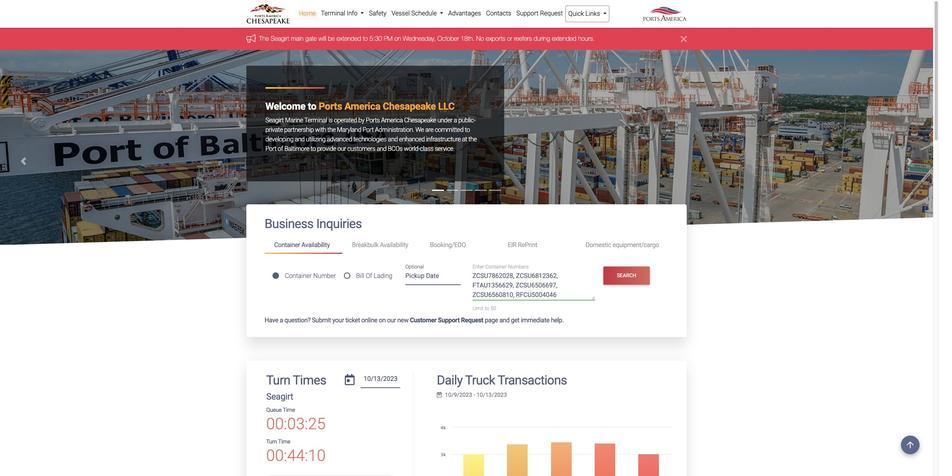 Task type: vqa. For each thing, say whether or not it's contained in the screenshot.
quick
yes



Task type: locate. For each thing, give the bounding box(es) containing it.
seagirt inside seagirt marine terminal is operated by ports america chesapeake under a public- private partnership with the maryland port administration.                         we are committed to developing and utilizing advanced technologies and enhanced infrastructure at the port of baltimore to provide                         our customers and bcos world-class service.
[[265, 117, 284, 124]]

main content
[[240, 205, 693, 477]]

numbers
[[508, 264, 529, 270]]

america
[[344, 101, 380, 112], [381, 117, 403, 124]]

50
[[491, 306, 496, 312]]

and left get
[[500, 317, 510, 324]]

have a question? submit your ticket online on our new customer support request page and get immediate help.
[[265, 317, 564, 324]]

extended right during
[[552, 35, 576, 42]]

the down 'is'
[[327, 126, 336, 134]]

a
[[454, 117, 457, 124], [280, 317, 283, 324]]

0 horizontal spatial ports
[[319, 101, 342, 112]]

0 vertical spatial seagirt
[[271, 35, 289, 42]]

committed
[[435, 126, 463, 134]]

ports inside seagirt marine terminal is operated by ports america chesapeake under a public- private partnership with the maryland port administration.                         we are committed to developing and utilizing advanced technologies and enhanced infrastructure at the port of baltimore to provide                         our customers and bcos world-class service.
[[366, 117, 380, 124]]

a right under
[[454, 117, 457, 124]]

hours.
[[578, 35, 595, 42]]

-
[[474, 392, 475, 399]]

container left number
[[285, 272, 312, 280]]

1 vertical spatial terminal
[[304, 117, 327, 124]]

to left 50
[[485, 306, 489, 312]]

go to top image
[[901, 436, 920, 455]]

support up reefers
[[516, 10, 539, 17]]

0 vertical spatial request
[[540, 10, 563, 17]]

seagirt up the private
[[265, 117, 284, 124]]

seagirt inside alert
[[271, 35, 289, 42]]

1 horizontal spatial support
[[516, 10, 539, 17]]

immediate
[[521, 317, 550, 324]]

calendar day image
[[345, 375, 355, 386]]

schedule
[[411, 10, 437, 17]]

0 horizontal spatial america
[[344, 101, 380, 112]]

turn
[[266, 373, 290, 388], [266, 439, 277, 446]]

1 horizontal spatial request
[[540, 10, 563, 17]]

turn up 00:44:10
[[266, 439, 277, 446]]

time for 00:44:10
[[278, 439, 290, 446]]

container right enter
[[485, 264, 507, 270]]

a right have
[[280, 317, 283, 324]]

container down business
[[274, 242, 300, 249]]

1 vertical spatial our
[[387, 317, 396, 324]]

our inside seagirt marine terminal is operated by ports america chesapeake under a public- private partnership with the maryland port administration.                         we are committed to developing and utilizing advanced technologies and enhanced infrastructure at the port of baltimore to provide                         our customers and bcos world-class service.
[[337, 145, 346, 153]]

0 vertical spatial on
[[394, 35, 401, 42]]

1 horizontal spatial ports
[[366, 117, 380, 124]]

0 vertical spatial time
[[283, 407, 295, 414]]

0 vertical spatial a
[[454, 117, 457, 124]]

1 vertical spatial container
[[485, 264, 507, 270]]

home link
[[296, 6, 318, 21]]

the
[[259, 35, 269, 42]]

on right online
[[379, 317, 386, 324]]

reprint
[[518, 242, 537, 249]]

1 horizontal spatial on
[[394, 35, 401, 42]]

availability down business inquiries
[[301, 242, 330, 249]]

ports up 'is'
[[319, 101, 342, 112]]

support
[[516, 10, 539, 17], [438, 317, 460, 324]]

availability
[[301, 242, 330, 249], [380, 242, 408, 249]]

october
[[437, 35, 459, 42]]

terminal up with
[[304, 117, 327, 124]]

on right pm
[[394, 35, 401, 42]]

ports
[[319, 101, 342, 112], [366, 117, 380, 124]]

on
[[394, 35, 401, 42], [379, 317, 386, 324]]

2 vertical spatial seagirt
[[266, 392, 293, 402]]

10/9/2023 - 10/13/2023
[[445, 392, 507, 399]]

support request link
[[514, 6, 565, 21]]

1 horizontal spatial extended
[[552, 35, 576, 42]]

question?
[[284, 317, 311, 324]]

time inside queue time 00:03:25
[[283, 407, 295, 414]]

help.
[[551, 317, 564, 324]]

1 horizontal spatial america
[[381, 117, 403, 124]]

our left new
[[387, 317, 396, 324]]

daily truck transactions
[[437, 373, 567, 388]]

1 vertical spatial america
[[381, 117, 403, 124]]

port left of
[[265, 145, 276, 153]]

seagirt up queue
[[266, 392, 293, 402]]

seagirt
[[271, 35, 289, 42], [265, 117, 284, 124], [266, 392, 293, 402]]

1 vertical spatial ports
[[366, 117, 380, 124]]

the
[[327, 126, 336, 134], [469, 136, 477, 143]]

terminal info link
[[318, 6, 366, 21]]

2 vertical spatial container
[[285, 272, 312, 280]]

number
[[313, 272, 336, 280]]

contacts link
[[484, 6, 514, 21]]

to left 5:30
[[363, 35, 368, 42]]

is
[[328, 117, 333, 124]]

1 vertical spatial a
[[280, 317, 283, 324]]

links
[[586, 10, 600, 17]]

0 horizontal spatial on
[[379, 317, 386, 324]]

search
[[617, 273, 636, 279]]

the right at
[[469, 136, 477, 143]]

seagirt inside main content
[[266, 392, 293, 402]]

maryland
[[337, 126, 361, 134]]

Enter Container Numbers text field
[[473, 272, 595, 301]]

request down limit
[[461, 317, 483, 324]]

seagirt right the
[[271, 35, 289, 42]]

chesapeake inside seagirt marine terminal is operated by ports america chesapeake under a public- private partnership with the maryland port administration.                         we are committed to developing and utilizing advanced technologies and enhanced infrastructure at the port of baltimore to provide                         our customers and bcos world-class service.
[[404, 117, 436, 124]]

2 turn from the top
[[266, 439, 277, 446]]

0 horizontal spatial availability
[[301, 242, 330, 249]]

operated
[[334, 117, 357, 124]]

our
[[337, 145, 346, 153], [387, 317, 396, 324]]

0 vertical spatial ports
[[319, 101, 342, 112]]

support right customer
[[438, 317, 460, 324]]

our down advanced
[[337, 145, 346, 153]]

the seagirt main gate will be extended to 5:30 pm on wednesday, october 18th.  no exports or reefers during extended hours. link
[[259, 35, 595, 42]]

welcome to ports america chesapeake llc
[[265, 101, 455, 112]]

1 horizontal spatial a
[[454, 117, 457, 124]]

1 vertical spatial support
[[438, 317, 460, 324]]

turn up queue
[[266, 373, 290, 388]]

0 vertical spatial container
[[274, 242, 300, 249]]

a inside main content
[[280, 317, 283, 324]]

private
[[265, 126, 283, 134]]

developing
[[265, 136, 293, 143]]

0 vertical spatial our
[[337, 145, 346, 153]]

be
[[328, 35, 335, 42]]

inquiries
[[316, 217, 362, 232]]

and inside main content
[[500, 317, 510, 324]]

1 availability from the left
[[301, 242, 330, 249]]

marine
[[285, 117, 303, 124]]

or
[[507, 35, 512, 42]]

vessel
[[392, 10, 410, 17]]

ports right 'by'
[[366, 117, 380, 124]]

request
[[540, 10, 563, 17], [461, 317, 483, 324]]

bcos
[[388, 145, 403, 153]]

during
[[534, 35, 550, 42]]

0 vertical spatial support
[[516, 10, 539, 17]]

0 horizontal spatial the
[[327, 126, 336, 134]]

time inside turn time 00:44:10
[[278, 439, 290, 446]]

lading
[[374, 272, 392, 280]]

by
[[358, 117, 364, 124]]

turn for turn times
[[266, 373, 290, 388]]

america inside seagirt marine terminal is operated by ports america chesapeake under a public- private partnership with the maryland port administration.                         we are committed to developing and utilizing advanced technologies and enhanced infrastructure at the port of baltimore to provide                         our customers and bcos world-class service.
[[381, 117, 403, 124]]

0 vertical spatial chesapeake
[[383, 101, 436, 112]]

availability right the breakbulk
[[380, 242, 408, 249]]

port up technologies
[[363, 126, 374, 134]]

extended right be
[[337, 35, 361, 42]]

on inside main content
[[379, 317, 386, 324]]

welcome
[[265, 101, 306, 112]]

1 horizontal spatial availability
[[380, 242, 408, 249]]

0 vertical spatial port
[[363, 126, 374, 134]]

0 horizontal spatial support
[[438, 317, 460, 324]]

18th.
[[461, 35, 475, 42]]

america up administration.
[[381, 117, 403, 124]]

0 horizontal spatial our
[[337, 145, 346, 153]]

close image
[[681, 34, 687, 44]]

1 vertical spatial time
[[278, 439, 290, 446]]

equipment/cargo
[[613, 242, 659, 249]]

0 vertical spatial turn
[[266, 373, 290, 388]]

time right queue
[[283, 407, 295, 414]]

business inquiries
[[265, 217, 362, 232]]

customer support request link
[[410, 317, 483, 324]]

None text field
[[361, 373, 400, 389]]

1 vertical spatial on
[[379, 317, 386, 324]]

0 horizontal spatial port
[[265, 145, 276, 153]]

america up 'by'
[[344, 101, 380, 112]]

0 horizontal spatial extended
[[337, 35, 361, 42]]

turn inside turn time 00:44:10
[[266, 439, 277, 446]]

no
[[476, 35, 484, 42]]

infrastructure
[[426, 136, 461, 143]]

0 vertical spatial the
[[327, 126, 336, 134]]

time up 00:44:10
[[278, 439, 290, 446]]

terminal left info
[[321, 10, 345, 17]]

1 vertical spatial seagirt
[[265, 117, 284, 124]]

1 vertical spatial port
[[265, 145, 276, 153]]

1 horizontal spatial our
[[387, 317, 396, 324]]

quick
[[568, 10, 584, 17]]

0 horizontal spatial request
[[461, 317, 483, 324]]

1 horizontal spatial port
[[363, 126, 374, 134]]

customer
[[410, 317, 436, 324]]

1 vertical spatial request
[[461, 317, 483, 324]]

baltimore
[[284, 145, 309, 153]]

get
[[511, 317, 520, 324]]

quick links
[[568, 10, 602, 17]]

online
[[361, 317, 377, 324]]

1 turn from the top
[[266, 373, 290, 388]]

and
[[295, 136, 305, 143], [388, 136, 398, 143], [377, 145, 387, 153], [500, 317, 510, 324]]

0 vertical spatial america
[[344, 101, 380, 112]]

request left quick at the right of page
[[540, 10, 563, 17]]

1 vertical spatial chesapeake
[[404, 117, 436, 124]]

2 availability from the left
[[380, 242, 408, 249]]

1 vertical spatial turn
[[266, 439, 277, 446]]

0 horizontal spatial a
[[280, 317, 283, 324]]

1 horizontal spatial the
[[469, 136, 477, 143]]

time
[[283, 407, 295, 414], [278, 439, 290, 446]]



Task type: describe. For each thing, give the bounding box(es) containing it.
contacts
[[486, 10, 511, 17]]

turn time 00:44:10
[[266, 439, 326, 466]]

class
[[420, 145, 434, 153]]

enter container numbers
[[473, 264, 529, 270]]

daily
[[437, 373, 463, 388]]

breakbulk availability
[[352, 242, 408, 249]]

calendar week image
[[437, 393, 442, 398]]

0 vertical spatial terminal
[[321, 10, 345, 17]]

page
[[485, 317, 498, 324]]

1 extended from the left
[[337, 35, 361, 42]]

ports america chesapeake image
[[0, 50, 933, 454]]

quick links link
[[565, 6, 609, 22]]

business
[[265, 217, 313, 232]]

we
[[415, 126, 424, 134]]

pm
[[384, 35, 393, 42]]

customers
[[347, 145, 375, 153]]

advantages link
[[446, 6, 484, 21]]

vessel schedule link
[[389, 6, 446, 21]]

advanced
[[327, 136, 352, 143]]

container availability
[[274, 242, 330, 249]]

llc
[[438, 101, 455, 112]]

10/9/2023
[[445, 392, 472, 399]]

main content containing 00:03:25
[[240, 205, 693, 477]]

booking/edo
[[430, 242, 466, 249]]

support request
[[516, 10, 563, 17]]

the seagirt main gate will be extended to 5:30 pm on wednesday, october 18th.  no exports or reefers during extended hours.
[[259, 35, 595, 42]]

technologies
[[353, 136, 387, 143]]

search button
[[603, 267, 650, 285]]

domestic equipment/cargo
[[586, 242, 659, 249]]

a inside seagirt marine terminal is operated by ports america chesapeake under a public- private partnership with the maryland port administration.                         we are committed to developing and utilizing advanced technologies and enhanced infrastructure at the port of baltimore to provide                         our customers and bcos world-class service.
[[454, 117, 457, 124]]

bullhorn image
[[246, 34, 259, 43]]

bill
[[356, 272, 364, 280]]

and down administration.
[[388, 136, 398, 143]]

domestic
[[586, 242, 611, 249]]

seagirt marine terminal is operated by ports america chesapeake under a public- private partnership with the maryland port administration.                         we are committed to developing and utilizing advanced technologies and enhanced infrastructure at the port of baltimore to provide                         our customers and bcos world-class service.
[[265, 117, 477, 153]]

of
[[278, 145, 283, 153]]

00:44:10
[[266, 447, 326, 466]]

with
[[315, 126, 326, 134]]

wednesday,
[[403, 35, 436, 42]]

on inside the seagirt main gate will be extended to 5:30 pm on wednesday, october 18th.  no exports or reefers during extended hours. alert
[[394, 35, 401, 42]]

service.
[[435, 145, 454, 153]]

2 extended from the left
[[552, 35, 576, 42]]

home
[[299, 10, 316, 17]]

safety
[[369, 10, 387, 17]]

bill of lading
[[356, 272, 392, 280]]

terminal inside seagirt marine terminal is operated by ports america chesapeake under a public- private partnership with the maryland port administration.                         we are committed to developing and utilizing advanced technologies and enhanced infrastructure at the port of baltimore to provide                         our customers and bcos world-class service.
[[304, 117, 327, 124]]

eir reprint
[[508, 242, 537, 249]]

and left 'bcos'
[[377, 145, 387, 153]]

exports
[[486, 35, 505, 42]]

to inside main content
[[485, 306, 489, 312]]

domestic equipment/cargo link
[[576, 238, 669, 253]]

availability for container availability
[[301, 242, 330, 249]]

limit
[[473, 306, 484, 312]]

request inside main content
[[461, 317, 483, 324]]

truck
[[465, 373, 495, 388]]

transactions
[[498, 373, 567, 388]]

breakbulk
[[352, 242, 378, 249]]

booking/edo link
[[420, 238, 498, 253]]

container for container number
[[285, 272, 312, 280]]

public-
[[458, 117, 475, 124]]

10/13/2023
[[477, 392, 507, 399]]

gate
[[305, 35, 317, 42]]

eir reprint link
[[498, 238, 576, 253]]

to down the public-
[[465, 126, 470, 134]]

administration.
[[375, 126, 414, 134]]

safety link
[[366, 6, 389, 21]]

and down partnership
[[295, 136, 305, 143]]

under
[[438, 117, 452, 124]]

optional
[[405, 264, 424, 270]]

container availability link
[[265, 238, 342, 254]]

time for 00:03:25
[[283, 407, 295, 414]]

queue time 00:03:25
[[266, 407, 326, 434]]

limit to 50
[[473, 306, 496, 312]]

seagirt for seagirt
[[266, 392, 293, 402]]

at
[[462, 136, 467, 143]]

container for container availability
[[274, 242, 300, 249]]

to down the utilizing at left top
[[311, 145, 316, 153]]

new
[[397, 317, 408, 324]]

submit
[[312, 317, 331, 324]]

have
[[265, 317, 278, 324]]

availability for breakbulk availability
[[380, 242, 408, 249]]

times
[[293, 373, 326, 388]]

of
[[366, 272, 372, 280]]

none text field inside main content
[[361, 373, 400, 389]]

enhanced
[[399, 136, 425, 143]]

terminal info
[[321, 10, 359, 17]]

world-
[[404, 145, 420, 153]]

Optional text field
[[405, 270, 461, 286]]

turn for turn time 00:44:10
[[266, 439, 277, 446]]

to inside alert
[[363, 35, 368, 42]]

your
[[332, 317, 344, 324]]

partnership
[[284, 126, 314, 134]]

1 vertical spatial the
[[469, 136, 477, 143]]

main
[[291, 35, 304, 42]]

our inside main content
[[387, 317, 396, 324]]

to up with
[[308, 101, 316, 112]]

breakbulk availability link
[[342, 238, 420, 253]]

ticket
[[345, 317, 360, 324]]

reefers
[[514, 35, 532, 42]]

queue
[[266, 407, 282, 414]]

vessel schedule
[[392, 10, 438, 17]]

enter
[[473, 264, 484, 270]]

the seagirt main gate will be extended to 5:30 pm on wednesday, october 18th.  no exports or reefers during extended hours. alert
[[0, 28, 933, 50]]

seagirt for seagirt marine terminal is operated by ports america chesapeake under a public- private partnership with the maryland port administration.                         we are committed to developing and utilizing advanced technologies and enhanced infrastructure at the port of baltimore to provide                         our customers and bcos world-class service.
[[265, 117, 284, 124]]

support inside main content
[[438, 317, 460, 324]]



